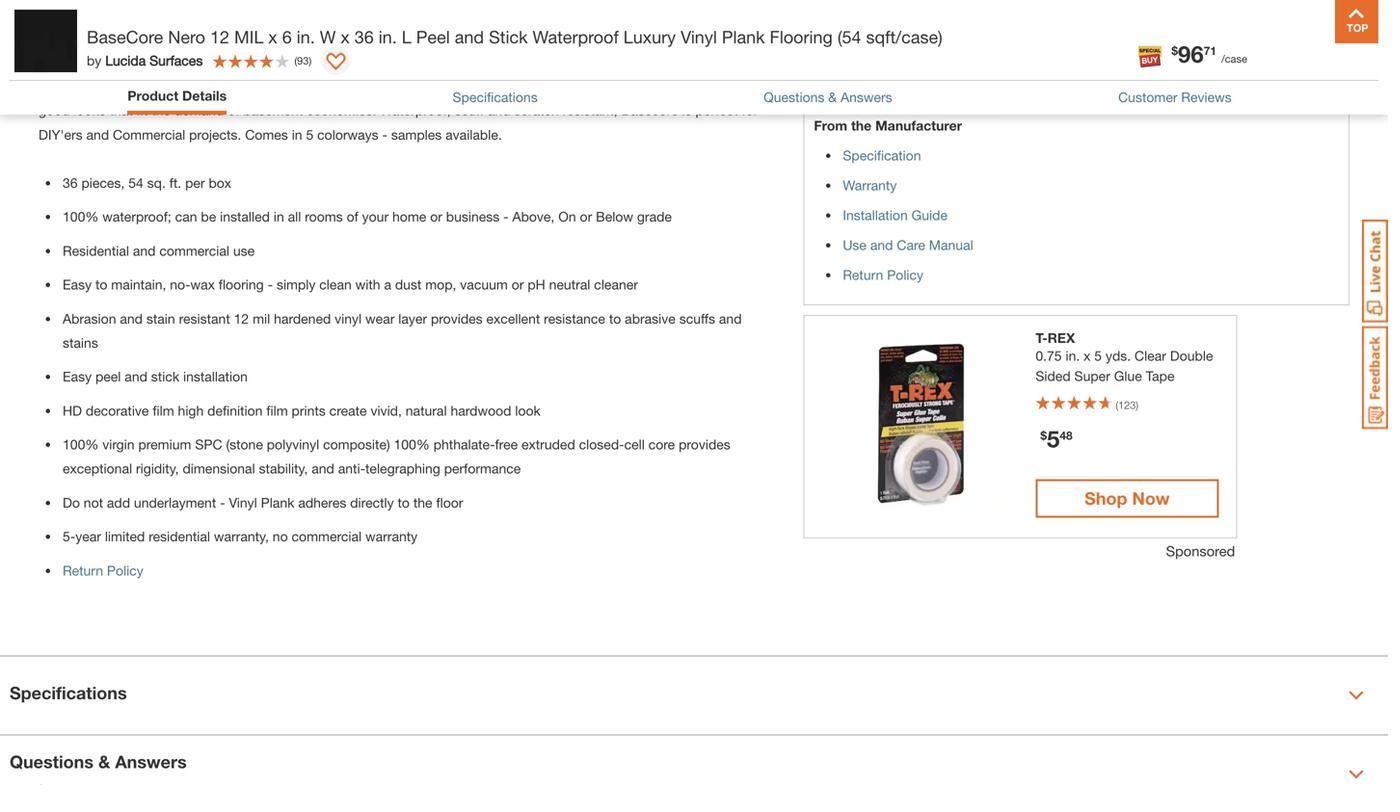 Task type: describe. For each thing, give the bounding box(es) containing it.
for
[[742, 102, 758, 118]]

exceptional
[[63, 461, 132, 477]]

100% for 100% virgin premium spc (stone polyvinyl composite) 100% phthalate-free extruded closed-cell core provides exceptional rigidity, dimensional stability, and anti-telegraphing performance
[[63, 437, 99, 453]]

in. inside t-rex 0.75 in. x 5 yds. clear double sided super glue tape
[[1066, 348, 1080, 364]]

1 vertical spatial floor
[[436, 495, 463, 511]]

- left simply
[[268, 277, 273, 293]]

limitations,
[[277, 78, 342, 94]]

surfaces
[[150, 53, 203, 68]]

scratch
[[514, 102, 559, 118]]

no-
[[170, 277, 190, 293]]

use and care manual
[[843, 237, 973, 253]]

hardened
[[274, 311, 331, 327]]

basecore nero 12 mil x 6 in. w x 36 in. l peel and stick waterproof luxury vinyl plank flooring (54 sqft/case)
[[87, 27, 943, 47]]

the right the fit
[[152, 102, 171, 118]]

per
[[185, 175, 205, 191]]

abrasion and stain resistant 12 mil hardened vinyl wear layer provides excellent resistance to abrasive scuffs and stains
[[63, 311, 742, 351]]

residential and commercial use
[[63, 243, 255, 259]]

and down looks
[[86, 127, 109, 142]]

96
[[1178, 40, 1204, 67]]

1 vertical spatial vinyl
[[229, 495, 257, 511]]

$ 96 71
[[1172, 40, 1217, 67]]

0 horizontal spatial &
[[98, 752, 110, 773]]

100% for 100% waterproof; can be installed in all rooms of your home or business - above, on or below grade
[[63, 209, 99, 225]]

0 vertical spatial stick
[[489, 27, 528, 47]]

0 vertical spatial basecore
[[87, 27, 163, 47]]

0 vertical spatial that
[[599, 78, 622, 94]]

provides inside abrasion and stain resistant 12 mil hardened vinyl wear layer provides excellent resistance to abrasive scuffs and stains
[[431, 311, 483, 327]]

manufacturer
[[875, 117, 962, 133]]

to inside abrasion and stain resistant 12 mil hardened vinyl wear layer provides excellent resistance to abrasive scuffs and stains
[[609, 311, 621, 327]]

easy to maintain, no-wax flooring - simply clean with a dust mop, vacuum or ph neutral cleaner
[[63, 277, 638, 293]]

perfect
[[695, 102, 738, 118]]

flooring
[[770, 27, 833, 47]]

good
[[39, 102, 70, 118]]

commercial
[[113, 127, 185, 142]]

0 horizontal spatial a
[[384, 277, 391, 293]]

( for 123
[[1116, 399, 1118, 411]]

1 horizontal spatial x
[[341, 27, 350, 47]]

x for basecore
[[268, 27, 277, 47]]

/case
[[1221, 53, 1247, 65]]

caret image
[[1349, 767, 1364, 783]]

samples
[[391, 127, 442, 142]]

look
[[515, 403, 541, 419]]

super
[[1074, 368, 1110, 384]]

1 horizontal spatial 36
[[354, 27, 374, 47]]

1 horizontal spatial plank
[[722, 27, 765, 47]]

cell
[[624, 437, 645, 453]]

1 horizontal spatial policy
[[887, 267, 924, 283]]

and down basecore nero 12 mil x 6 in. w x 36 in. l peel and stick waterproof luxury vinyl plank flooring (54 sqft/case) at the top of page
[[487, 78, 510, 94]]

return for the right the return policy link
[[843, 267, 883, 283]]

resistance
[[544, 311, 605, 327]]

installed
[[220, 209, 270, 225]]

$ 5 48
[[1040, 425, 1073, 452]]

mil
[[253, 311, 270, 327]]

and right 'peel'
[[125, 369, 147, 385]]

economics.
[[307, 102, 376, 118]]

1 horizontal spatial 5
[[1047, 425, 1060, 452]]

- down dimensional
[[220, 495, 225, 511]]

waterproof
[[533, 27, 619, 47]]

comes
[[245, 127, 288, 142]]

excellent
[[486, 311, 540, 327]]

1 horizontal spatial return policy link
[[843, 267, 924, 283]]

yds.
[[1106, 348, 1131, 364]]

5 inside t-rex 0.75 in. x 5 yds. clear double sided super glue tape
[[1094, 348, 1102, 364]]

top button
[[1335, 0, 1378, 43]]

installation
[[843, 207, 908, 223]]

48
[[1060, 429, 1073, 442]]

and right scuff
[[488, 102, 510, 118]]

available.
[[445, 127, 502, 142]]

installation guide link
[[843, 207, 948, 223]]

offers
[[409, 78, 443, 94]]

display image
[[326, 53, 345, 72]]

123
[[1118, 399, 1136, 411]]

sided
[[1036, 368, 1071, 384]]

today's
[[155, 78, 199, 94]]

add
[[107, 495, 130, 511]]

1 vertical spatial specifications
[[10, 683, 127, 704]]

below
[[596, 209, 633, 225]]

- inside the manufactured with today's multi-family limitations, basecore offers a peel and stick product that gives you the top-floor good looks that fit the demand of basement economics. waterproof, scuff and scratch resistant, basecore is perfect for diy'ers and commercial projects. comes in 5 colorways - samples available.
[[382, 127, 387, 142]]

year
[[75, 529, 101, 545]]

vinyl
[[335, 311, 362, 327]]

your
[[362, 209, 389, 225]]

0 horizontal spatial 12
[[210, 27, 229, 47]]

grade
[[637, 209, 672, 225]]

residential
[[63, 243, 129, 259]]

1 horizontal spatial or
[[512, 277, 524, 293]]

by lucida surfaces
[[87, 53, 203, 68]]

telegraphing
[[365, 461, 440, 477]]

resources
[[902, 77, 991, 98]]

1 film from the left
[[153, 403, 174, 419]]

0 horizontal spatial or
[[430, 209, 442, 225]]

0 horizontal spatial commercial
[[159, 243, 229, 259]]

ph
[[528, 277, 545, 293]]

100% up telegraphing
[[394, 437, 430, 453]]

product
[[127, 88, 178, 104]]

is
[[682, 102, 692, 118]]

1 vertical spatial questions & answers
[[10, 752, 187, 773]]

stick
[[151, 369, 179, 385]]

product details
[[127, 88, 227, 104]]

all
[[288, 209, 301, 225]]

simply
[[277, 277, 316, 293]]

virgin
[[102, 437, 135, 453]]

0.75
[[1036, 348, 1062, 364]]

directly
[[350, 495, 394, 511]]

0 vertical spatial to
[[95, 277, 107, 293]]

of inside the manufactured with today's multi-family limitations, basecore offers a peel and stick product that gives you the top-floor good looks that fit the demand of basement economics. waterproof, scuff and scratch resistant, basecore is perfect for diy'ers and commercial projects. comes in 5 colorways - samples available.
[[228, 102, 239, 118]]

stick inside the manufactured with today's multi-family limitations, basecore offers a peel and stick product that gives you the top-floor good looks that fit the demand of basement economics. waterproof, scuff and scratch resistant, basecore is perfect for diy'ers and commercial projects. comes in 5 colorways - samples available.
[[514, 78, 544, 94]]

do
[[63, 495, 80, 511]]

do not add underlayment - vinyl plank adheres directly to the floor
[[63, 495, 463, 511]]

additional resources
[[814, 77, 991, 98]]

tape
[[1146, 368, 1175, 384]]

easy for easy peel and stick installation
[[63, 369, 92, 385]]

with inside the manufactured with today's multi-family limitations, basecore offers a peel and stick product that gives you the top-floor good looks that fit the demand of basement economics. waterproof, scuff and scratch resistant, basecore is perfect for diy'ers and commercial projects. comes in 5 colorways - samples available.
[[126, 78, 151, 94]]

0 horizontal spatial questions
[[10, 752, 94, 773]]

0 vertical spatial return policy
[[843, 267, 924, 283]]

premium
[[138, 437, 191, 453]]

0 horizontal spatial plank
[[261, 495, 294, 511]]

vacuum
[[460, 277, 508, 293]]

home
[[392, 209, 426, 225]]

create
[[329, 403, 367, 419]]

1 vertical spatial that
[[110, 102, 133, 118]]

1 vertical spatial return policy link
[[63, 563, 143, 579]]

1 horizontal spatial questions
[[764, 89, 825, 105]]

projects.
[[189, 127, 241, 142]]

the down telegraphing
[[413, 495, 432, 511]]

phthalate-
[[433, 437, 495, 453]]



Task type: locate. For each thing, give the bounding box(es) containing it.
commercial up wax
[[159, 243, 229, 259]]

in. down rex
[[1066, 348, 1080, 364]]

to down cleaner
[[609, 311, 621, 327]]

feedback link image
[[1362, 326, 1388, 430]]

0 vertical spatial return
[[843, 267, 883, 283]]

1 horizontal spatial in
[[292, 127, 302, 142]]

0.75 in. x 5 yds. clear double sided super glue tape image
[[824, 331, 1011, 518]]

that left the fit
[[110, 102, 133, 118]]

with
[[126, 78, 151, 94], [355, 277, 380, 293]]

double
[[1170, 348, 1213, 364]]

clean
[[319, 277, 352, 293]]

2 vertical spatial to
[[398, 495, 410, 511]]

$ for 5
[[1040, 429, 1047, 442]]

1 horizontal spatial commercial
[[292, 529, 362, 545]]

x up super
[[1084, 348, 1091, 364]]

0 horizontal spatial with
[[126, 78, 151, 94]]

0 horizontal spatial to
[[95, 277, 107, 293]]

in inside the manufactured with today's multi-family limitations, basecore offers a peel and stick product that gives you the top-floor good looks that fit the demand of basement economics. waterproof, scuff and scratch resistant, basecore is perfect for diy'ers and commercial projects. comes in 5 colorways - samples available.
[[292, 127, 302, 142]]

100%
[[63, 209, 99, 225], [63, 437, 99, 453], [394, 437, 430, 453]]

and right the scuffs
[[719, 311, 742, 327]]

in left all
[[274, 209, 284, 225]]

above,
[[512, 209, 555, 225]]

2 horizontal spatial or
[[580, 209, 592, 225]]

commercial down adheres
[[292, 529, 362, 545]]

1 horizontal spatial vinyl
[[681, 27, 717, 47]]

of left your
[[347, 209, 358, 225]]

0 horizontal spatial peel
[[416, 27, 450, 47]]

vinyl
[[681, 27, 717, 47], [229, 495, 257, 511]]

0 vertical spatial $
[[1172, 44, 1178, 57]]

peel inside the manufactured with today's multi-family limitations, basecore offers a peel and stick product that gives you the top-floor good looks that fit the demand of basement economics. waterproof, scuff and scratch resistant, basecore is perfect for diy'ers and commercial projects. comes in 5 colorways - samples available.
[[457, 78, 484, 94]]

0 horizontal spatial 5
[[306, 127, 314, 142]]

)
[[309, 54, 312, 67], [1136, 399, 1138, 411]]

or right home
[[430, 209, 442, 225]]

peel up scuff
[[457, 78, 484, 94]]

and inside 100% virgin premium spc (stone polyvinyl composite) 100% phthalate-free extruded closed-cell core provides exceptional rigidity, dimensional stability, and anti-telegraphing performance
[[312, 461, 334, 477]]

1 horizontal spatial $
[[1172, 44, 1178, 57]]

0 horizontal spatial film
[[153, 403, 174, 419]]

$ inside $ 96 71
[[1172, 44, 1178, 57]]

the right you
[[687, 78, 706, 94]]

x right w
[[341, 27, 350, 47]]

return policy down year
[[63, 563, 143, 579]]

1 easy from the top
[[63, 277, 92, 293]]

0 horizontal spatial basecore
[[87, 27, 163, 47]]

$ for 96
[[1172, 44, 1178, 57]]

return policy link down use and care manual
[[843, 267, 924, 283]]

and right "use"
[[870, 237, 893, 253]]

to right directly on the bottom
[[398, 495, 410, 511]]

resistant
[[179, 311, 230, 327]]

that left the gives
[[599, 78, 622, 94]]

1 horizontal spatial (
[[1116, 399, 1118, 411]]

1 vertical spatial $
[[1040, 429, 1047, 442]]

0 horizontal spatial return
[[63, 563, 103, 579]]

0 vertical spatial (
[[294, 54, 297, 67]]

1 horizontal spatial provides
[[679, 437, 730, 453]]

return policy down use and care manual
[[843, 267, 924, 283]]

0 horizontal spatial in.
[[297, 27, 315, 47]]

vivid,
[[371, 403, 402, 419]]

specifications
[[453, 89, 538, 105], [10, 683, 127, 704]]

easy up abrasion
[[63, 277, 92, 293]]

1 horizontal spatial return
[[843, 267, 883, 283]]

can
[[175, 209, 197, 225]]

to down residential
[[95, 277, 107, 293]]

0 horizontal spatial in
[[274, 209, 284, 225]]

ft.
[[169, 175, 181, 191]]

film left the prints
[[266, 403, 288, 419]]

1 vertical spatial of
[[347, 209, 358, 225]]

in.
[[297, 27, 315, 47], [379, 27, 397, 47], [1066, 348, 1080, 364]]

1 vertical spatial return policy
[[63, 563, 143, 579]]

100% up "exceptional"
[[63, 437, 99, 453]]

the right from in the right of the page
[[851, 117, 872, 133]]

a inside the manufactured with today's multi-family limitations, basecore offers a peel and stick product that gives you the top-floor good looks that fit the demand of basement economics. waterproof, scuff and scratch resistant, basecore is perfect for diy'ers and commercial projects. comes in 5 colorways - samples available.
[[446, 78, 454, 94]]

provides right core
[[679, 437, 730, 453]]

1 horizontal spatial to
[[398, 495, 410, 511]]

lucida
[[105, 53, 146, 68]]

1 horizontal spatial questions & answers
[[764, 89, 892, 105]]

1 vertical spatial (
[[1116, 399, 1118, 411]]

36 left pieces,
[[63, 175, 78, 191]]

0 vertical spatial peel
[[416, 27, 450, 47]]

1 horizontal spatial film
[[266, 403, 288, 419]]

36 right w
[[354, 27, 374, 47]]

1 horizontal spatial answers
[[841, 89, 892, 105]]

0 horizontal spatial )
[[309, 54, 312, 67]]

shop
[[1085, 488, 1127, 509]]

$ inside $ 5 48
[[1040, 429, 1047, 442]]

1 vertical spatial questions
[[10, 752, 94, 773]]

1 vertical spatial to
[[609, 311, 621, 327]]

1 horizontal spatial specifications
[[453, 89, 538, 105]]

fit
[[137, 102, 148, 118]]

0 horizontal spatial of
[[228, 102, 239, 118]]

additional
[[814, 77, 897, 98]]

1 vertical spatial 5
[[1094, 348, 1102, 364]]

2 horizontal spatial in.
[[1066, 348, 1080, 364]]

1 vertical spatial peel
[[457, 78, 484, 94]]

easy left 'peel'
[[63, 369, 92, 385]]

6
[[282, 27, 292, 47]]

live chat image
[[1362, 220, 1388, 323]]

stains
[[63, 335, 98, 351]]

5 down sided
[[1047, 425, 1060, 452]]

film
[[153, 403, 174, 419], [266, 403, 288, 419]]

stick left 'waterproof'
[[489, 27, 528, 47]]

be
[[201, 209, 216, 225]]

1 horizontal spatial with
[[355, 277, 380, 293]]

in right comes
[[292, 127, 302, 142]]

0 vertical spatial specifications
[[453, 89, 538, 105]]

x left the 6
[[268, 27, 277, 47]]

(54
[[837, 27, 861, 47]]

) up the limitations,
[[309, 54, 312, 67]]

no
[[273, 529, 288, 545]]

in. left l at the left top
[[379, 27, 397, 47]]

manufactured with today's multi-family limitations, basecore offers a peel and stick product that gives you the top-floor good looks that fit the demand of basement economics. waterproof, scuff and scratch resistant, basecore is perfect for diy'ers and commercial projects. comes in 5 colorways - samples available.
[[39, 78, 762, 142]]

with right clean
[[355, 277, 380, 293]]

or right on at the left top of the page
[[580, 209, 592, 225]]

1 horizontal spatial in.
[[379, 27, 397, 47]]

1 vertical spatial answers
[[115, 752, 187, 773]]

5 left the colorways
[[306, 127, 314, 142]]

basecore up 'economics.'
[[346, 78, 405, 94]]

diy'ers
[[39, 127, 83, 142]]

in. right the 6
[[297, 27, 315, 47]]

1 horizontal spatial &
[[828, 89, 837, 105]]

the
[[687, 78, 706, 94], [152, 102, 171, 118], [851, 117, 872, 133], [413, 495, 432, 511]]

1 vertical spatial return
[[63, 563, 103, 579]]

5 inside the manufactured with today's multi-family limitations, basecore offers a peel and stick product that gives you the top-floor good looks that fit the demand of basement economics. waterproof, scuff and scratch resistant, basecore is perfect for diy'ers and commercial projects. comes in 5 colorways - samples available.
[[306, 127, 314, 142]]

5-year limited residential warranty, no commercial warranty
[[63, 529, 418, 545]]

0 vertical spatial in
[[292, 127, 302, 142]]

( 123 )
[[1116, 399, 1138, 411]]

l
[[402, 27, 411, 47]]

0 horizontal spatial (
[[294, 54, 297, 67]]

decorative
[[86, 403, 149, 419]]

spc
[[195, 437, 222, 453]]

sq.
[[147, 175, 166, 191]]

and left anti-
[[312, 461, 334, 477]]

0 vertical spatial answers
[[841, 89, 892, 105]]

policy down "limited"
[[107, 563, 143, 579]]

0 horizontal spatial return policy link
[[63, 563, 143, 579]]

0 horizontal spatial x
[[268, 27, 277, 47]]

basecore up lucida
[[87, 27, 163, 47]]

warranty,
[[214, 529, 269, 545]]

specifications button
[[453, 87, 538, 107], [453, 87, 538, 107], [0, 657, 1388, 735]]

family
[[238, 78, 273, 94]]

2 horizontal spatial x
[[1084, 348, 1091, 364]]

return down year
[[63, 563, 103, 579]]

stain
[[146, 311, 175, 327]]

to
[[95, 277, 107, 293], [609, 311, 621, 327], [398, 495, 410, 511]]

not
[[84, 495, 103, 511]]

mil
[[234, 27, 264, 47]]

0 horizontal spatial floor
[[436, 495, 463, 511]]

and left stain
[[120, 311, 143, 327]]

93
[[297, 54, 309, 67]]

0 vertical spatial plank
[[722, 27, 765, 47]]

1 vertical spatial plank
[[261, 495, 294, 511]]

1 vertical spatial in
[[274, 209, 284, 225]]

from the manufacturer
[[814, 117, 962, 133]]

1 vertical spatial 36
[[63, 175, 78, 191]]

0 horizontal spatial policy
[[107, 563, 143, 579]]

plank up no
[[261, 495, 294, 511]]

0 vertical spatial questions
[[764, 89, 825, 105]]

abrasion
[[63, 311, 116, 327]]

36
[[354, 27, 374, 47], [63, 175, 78, 191]]

100% waterproof; can be installed in all rooms of your home or business - above, on or below grade
[[63, 209, 672, 225]]

1 horizontal spatial basecore
[[346, 78, 405, 94]]

luxury
[[623, 27, 676, 47]]

0 horizontal spatial that
[[110, 102, 133, 118]]

return policy link down year
[[63, 563, 143, 579]]

composite)
[[323, 437, 390, 453]]

warranty
[[843, 177, 897, 193]]

5
[[306, 127, 314, 142], [1094, 348, 1102, 364], [1047, 425, 1060, 452]]

$
[[1172, 44, 1178, 57], [1040, 429, 1047, 442]]

flooring
[[219, 277, 264, 293]]

0 vertical spatial of
[[228, 102, 239, 118]]

5 left yds.
[[1094, 348, 1102, 364]]

0 vertical spatial easy
[[63, 277, 92, 293]]

stick up "scratch"
[[514, 78, 544, 94]]

) for ( 93 )
[[309, 54, 312, 67]]

of down multi-
[[228, 102, 239, 118]]

2 easy from the top
[[63, 369, 92, 385]]

floor down performance
[[436, 495, 463, 511]]

( for 93
[[294, 54, 297, 67]]

- left above,
[[503, 209, 509, 225]]

customer reviews button
[[1118, 87, 1232, 107], [1118, 87, 1232, 107]]

2 vertical spatial 5
[[1047, 425, 1060, 452]]

0 vertical spatial 12
[[210, 27, 229, 47]]

peel right l at the left top
[[416, 27, 450, 47]]

return
[[843, 267, 883, 283], [63, 563, 103, 579]]

box
[[209, 175, 231, 191]]

0 vertical spatial questions & answers
[[764, 89, 892, 105]]

or left ph
[[512, 277, 524, 293]]

product image image
[[14, 10, 77, 72]]

basecore
[[621, 102, 678, 118]]

t-rex 0.75 in. x 5 yds. clear double sided super glue tape
[[1036, 330, 1213, 384]]

x for t-
[[1084, 348, 1091, 364]]

with up the fit
[[126, 78, 151, 94]]

5-
[[63, 529, 75, 545]]

and right l at the left top
[[455, 27, 484, 47]]

0 horizontal spatial answers
[[115, 752, 187, 773]]

) for ( 123 )
[[1136, 399, 1138, 411]]

basement
[[243, 102, 303, 118]]

multi-
[[203, 78, 238, 94]]

floor inside the manufactured with today's multi-family limitations, basecore offers a peel and stick product that gives you the top-floor good looks that fit the demand of basement economics. waterproof, scuff and scratch resistant, basecore is perfect for diy'ers and commercial projects. comes in 5 colorways - samples available.
[[735, 78, 762, 94]]

$ left 71
[[1172, 44, 1178, 57]]

return for bottommost the return policy link
[[63, 563, 103, 579]]

0 horizontal spatial provides
[[431, 311, 483, 327]]

film left high
[[153, 403, 174, 419]]

a left 'dust'
[[384, 277, 391, 293]]

) down glue
[[1136, 399, 1138, 411]]

peel
[[416, 27, 450, 47], [457, 78, 484, 94]]

( up the limitations,
[[294, 54, 297, 67]]

wax
[[190, 277, 215, 293]]

product
[[548, 78, 595, 94]]

customer
[[1118, 89, 1177, 105]]

warranty
[[365, 529, 418, 545]]

1 horizontal spatial return policy
[[843, 267, 924, 283]]

scuff
[[455, 102, 484, 118]]

provides down mop,
[[431, 311, 483, 327]]

0 vertical spatial a
[[446, 78, 454, 94]]

0 vertical spatial vinyl
[[681, 27, 717, 47]]

0 horizontal spatial vinyl
[[229, 495, 257, 511]]

waterproof;
[[102, 209, 171, 225]]

1 vertical spatial &
[[98, 752, 110, 773]]

0 vertical spatial 36
[[354, 27, 374, 47]]

installation guide
[[843, 207, 948, 223]]

customer reviews
[[1118, 89, 1232, 105]]

return down "use"
[[843, 267, 883, 283]]

100% up residential
[[63, 209, 99, 225]]

1 vertical spatial commercial
[[292, 529, 362, 545]]

you
[[661, 78, 683, 94]]

basecore inside the manufactured with today's multi-family limitations, basecore offers a peel and stick product that gives you the top-floor good looks that fit the demand of basement economics. waterproof, scuff and scratch resistant, basecore is perfect for diy'ers and commercial projects. comes in 5 colorways - samples available.
[[346, 78, 405, 94]]

1 horizontal spatial of
[[347, 209, 358, 225]]

1 vertical spatial a
[[384, 277, 391, 293]]

underlayment
[[134, 495, 216, 511]]

limited
[[105, 529, 145, 545]]

1 vertical spatial with
[[355, 277, 380, 293]]

a right offers
[[446, 78, 454, 94]]

free
[[495, 437, 518, 453]]

easy peel and stick installation
[[63, 369, 248, 385]]

easy for easy to maintain, no-wax flooring - simply clean with a dust mop, vacuum or ph neutral cleaner
[[63, 277, 92, 293]]

1 horizontal spatial floor
[[735, 78, 762, 94]]

- left samples
[[382, 127, 387, 142]]

( down glue
[[1116, 399, 1118, 411]]

plank up top-
[[722, 27, 765, 47]]

stability,
[[259, 461, 308, 477]]

waterproof,
[[380, 102, 451, 118]]

vinyl right the luxury
[[681, 27, 717, 47]]

2 horizontal spatial to
[[609, 311, 621, 327]]

1 horizontal spatial peel
[[457, 78, 484, 94]]

use and care manual link
[[843, 237, 973, 253]]

closed-
[[579, 437, 624, 453]]

vinyl up warranty,
[[229, 495, 257, 511]]

glue
[[1114, 368, 1142, 384]]

0 vertical spatial provides
[[431, 311, 483, 327]]

policy down use and care manual link
[[887, 267, 924, 283]]

floor
[[735, 78, 762, 94], [436, 495, 463, 511]]

w
[[320, 27, 336, 47]]

1 horizontal spatial )
[[1136, 399, 1138, 411]]

1 vertical spatial policy
[[107, 563, 143, 579]]

peel
[[95, 369, 121, 385]]

hd
[[63, 403, 82, 419]]

pieces,
[[81, 175, 125, 191]]

nero
[[168, 27, 205, 47]]

x inside t-rex 0.75 in. x 5 yds. clear double sided super glue tape
[[1084, 348, 1091, 364]]

rigidity,
[[136, 461, 179, 477]]

product details button
[[127, 86, 227, 110], [127, 86, 227, 106]]

1 vertical spatial stick
[[514, 78, 544, 94]]

$ left 48
[[1040, 429, 1047, 442]]

wear
[[365, 311, 395, 327]]

12 inside abrasion and stain resistant 12 mil hardened vinyl wear layer provides excellent resistance to abrasive scuffs and stains
[[234, 311, 249, 327]]

and up maintain,
[[133, 243, 156, 259]]

2 film from the left
[[266, 403, 288, 419]]

floor up for on the top
[[735, 78, 762, 94]]

use
[[843, 237, 867, 253]]

provides inside 100% virgin premium spc (stone polyvinyl composite) 100% phthalate-free extruded closed-cell core provides exceptional rigidity, dimensional stability, and anti-telegraphing performance
[[679, 437, 730, 453]]



Task type: vqa. For each thing, say whether or not it's contained in the screenshot.
Specifications
yes



